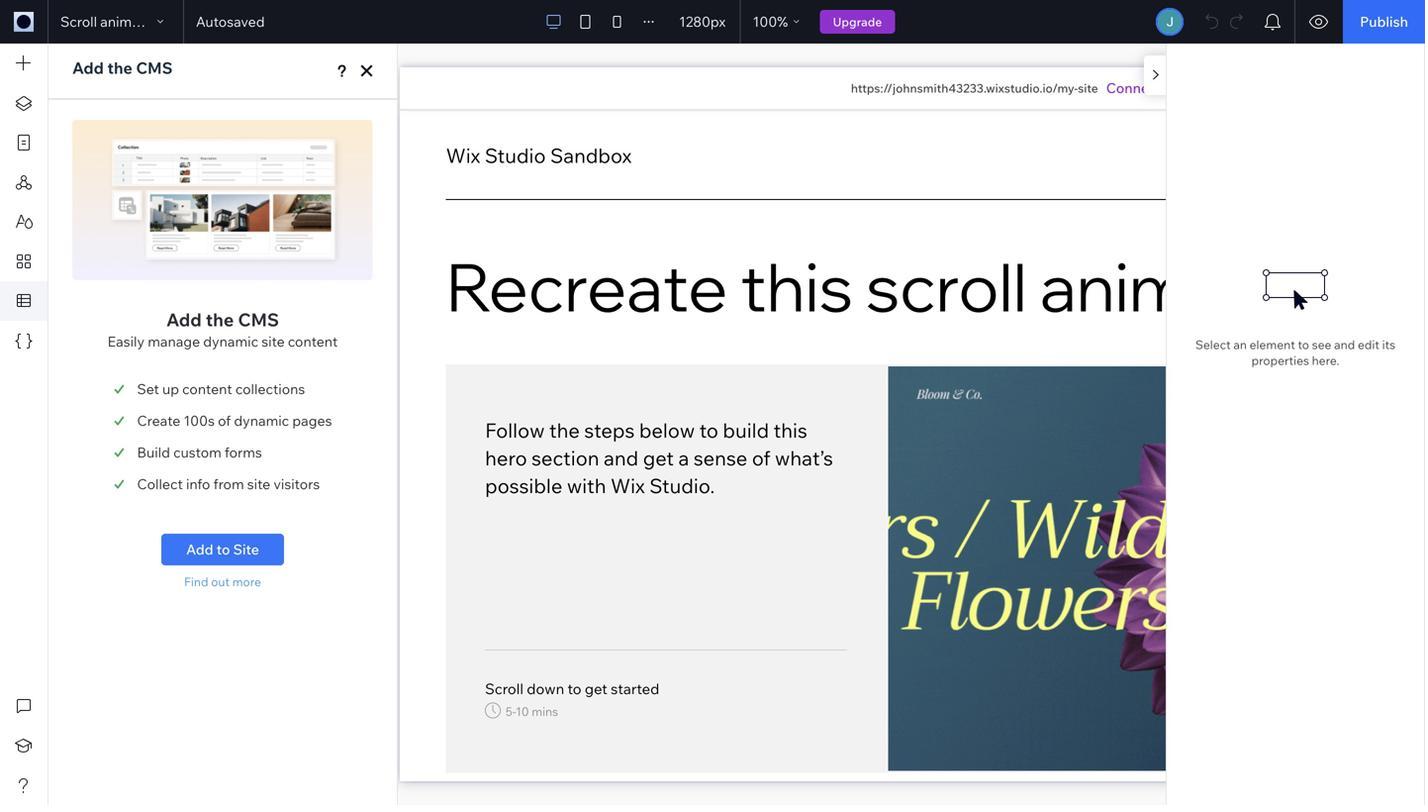 Task type: locate. For each thing, give the bounding box(es) containing it.
2 vertical spatial site
[[247, 475, 271, 493]]

cms inside 'add the cms easily manage dynamic site content'
[[238, 308, 279, 331]]

to left site
[[217, 541, 230, 558]]

https://johnsmith43233.wixstudio.io/my-site connect domain
[[851, 79, 1216, 97]]

collect
[[137, 475, 183, 493]]

custom
[[173, 444, 222, 461]]

add inside button
[[186, 541, 214, 558]]

the inside 'add the cms easily manage dynamic site content'
[[206, 308, 234, 331]]

manage
[[148, 333, 200, 350]]

to left see
[[1299, 337, 1310, 352]]

dynamic inside 'add the cms easily manage dynamic site content'
[[203, 333, 259, 350]]

publish
[[1361, 13, 1409, 30]]

dynamic up 'set up content collections'
[[203, 333, 259, 350]]

1 vertical spatial the
[[206, 308, 234, 331]]

0 vertical spatial site
[[1079, 81, 1099, 96]]

add the cms
[[72, 58, 173, 78]]

0 vertical spatial to
[[1299, 337, 1310, 352]]

publish button
[[1344, 0, 1426, 44]]

0 vertical spatial content
[[288, 333, 338, 350]]

0 vertical spatial add
[[72, 58, 104, 78]]

connect domain button
[[1107, 78, 1216, 98]]

0 vertical spatial dynamic
[[203, 333, 259, 350]]

the for add the cms easily manage dynamic site content
[[206, 308, 234, 331]]

properties
[[1252, 353, 1310, 368]]

content inside 'add the cms easily manage dynamic site content'
[[288, 333, 338, 350]]

1280
[[679, 13, 711, 30]]

its
[[1383, 337, 1396, 352]]

site inside 'add the cms easily manage dynamic site content'
[[262, 333, 285, 350]]

to
[[1299, 337, 1310, 352], [217, 541, 230, 558]]

0 horizontal spatial to
[[217, 541, 230, 558]]

dynamic
[[203, 333, 259, 350], [234, 412, 289, 429]]

content up collections in the top left of the page
[[288, 333, 338, 350]]

1 horizontal spatial the
[[206, 308, 234, 331]]

dynamic down collections in the top left of the page
[[234, 412, 289, 429]]

add
[[72, 58, 104, 78], [166, 308, 202, 331], [186, 541, 214, 558]]

0 horizontal spatial content
[[182, 380, 232, 398]]

site up collections in the top left of the page
[[262, 333, 285, 350]]

add inside 'add the cms easily manage dynamic site content'
[[166, 308, 202, 331]]

0 horizontal spatial cms
[[136, 58, 173, 78]]

find
[[184, 574, 208, 589]]

to inside button
[[217, 541, 230, 558]]

1 horizontal spatial to
[[1299, 337, 1310, 352]]

and
[[1335, 337, 1356, 352]]

of
[[218, 412, 231, 429]]

site
[[1079, 81, 1099, 96], [262, 333, 285, 350], [247, 475, 271, 493]]

%
[[778, 13, 789, 30]]

1 horizontal spatial content
[[288, 333, 338, 350]]

0 vertical spatial the
[[107, 58, 133, 78]]

the
[[107, 58, 133, 78], [206, 308, 234, 331]]

more
[[232, 574, 261, 589]]

1 vertical spatial to
[[217, 541, 230, 558]]

info
[[186, 475, 210, 493]]

1 vertical spatial cms
[[238, 308, 279, 331]]

here.
[[1313, 353, 1340, 368]]

create 100s of dynamic pages
[[137, 412, 332, 429]]

content
[[288, 333, 338, 350], [182, 380, 232, 398]]

0 vertical spatial cms
[[136, 58, 173, 78]]

find out more
[[184, 574, 261, 589]]

forms
[[225, 444, 262, 461]]

build
[[137, 444, 170, 461]]

find out more button
[[183, 565, 262, 597]]

100s
[[184, 412, 215, 429]]

1 vertical spatial add
[[166, 308, 202, 331]]

content up 100s
[[182, 380, 232, 398]]

2 vertical spatial add
[[186, 541, 214, 558]]

up
[[162, 380, 179, 398]]

1 vertical spatial site
[[262, 333, 285, 350]]

site left connect
[[1079, 81, 1099, 96]]

site
[[233, 541, 259, 558]]

create
[[137, 412, 181, 429]]

0 horizontal spatial the
[[107, 58, 133, 78]]

add for add the cms
[[72, 58, 104, 78]]

site right from at bottom left
[[247, 475, 271, 493]]

cms
[[136, 58, 173, 78], [238, 308, 279, 331]]

1 horizontal spatial cms
[[238, 308, 279, 331]]

select
[[1196, 337, 1232, 352]]



Task type: vqa. For each thing, say whether or not it's contained in the screenshot.
you
no



Task type: describe. For each thing, give the bounding box(es) containing it.
1280 px
[[679, 13, 726, 30]]

avatar image
[[1159, 10, 1183, 34]]

site inside 'https://johnsmith43233.wixstudio.io/my-site connect domain'
[[1079, 81, 1099, 96]]

set
[[137, 380, 159, 398]]

cms for add the cms
[[136, 58, 173, 78]]

edit
[[1359, 337, 1380, 352]]

100
[[753, 13, 778, 30]]

add to site button
[[162, 534, 284, 565]]

add for add the cms easily manage dynamic site content
[[166, 308, 202, 331]]

visitors
[[274, 475, 320, 493]]

see
[[1313, 337, 1332, 352]]

element
[[1250, 337, 1296, 352]]

connect
[[1107, 79, 1163, 97]]

add to site
[[186, 541, 259, 558]]

pages
[[292, 412, 332, 429]]

set up content collections
[[137, 380, 305, 398]]

to inside select an element to see and edit its properties here.
[[1299, 337, 1310, 352]]

https://johnsmith43233.wixstudio.io/my-
[[851, 81, 1079, 96]]

autosaved
[[196, 13, 265, 30]]

1 vertical spatial dynamic
[[234, 412, 289, 429]]

out
[[211, 574, 230, 589]]

collections
[[236, 380, 305, 398]]

the for add the cms
[[107, 58, 133, 78]]

1 vertical spatial content
[[182, 380, 232, 398]]

px
[[711, 13, 726, 30]]

collect info from site visitors
[[137, 475, 320, 493]]

from
[[214, 475, 244, 493]]

domain
[[1166, 79, 1216, 97]]

add for add to site
[[186, 541, 214, 558]]

add the cms easily manage dynamic site content
[[108, 308, 338, 350]]

cms for add the cms easily manage dynamic site content
[[238, 308, 279, 331]]

build custom forms
[[137, 444, 262, 461]]

select an element to see and edit its properties here.
[[1196, 337, 1396, 368]]

an
[[1234, 337, 1248, 352]]

easily
[[108, 333, 145, 350]]

100 %
[[753, 13, 789, 30]]



